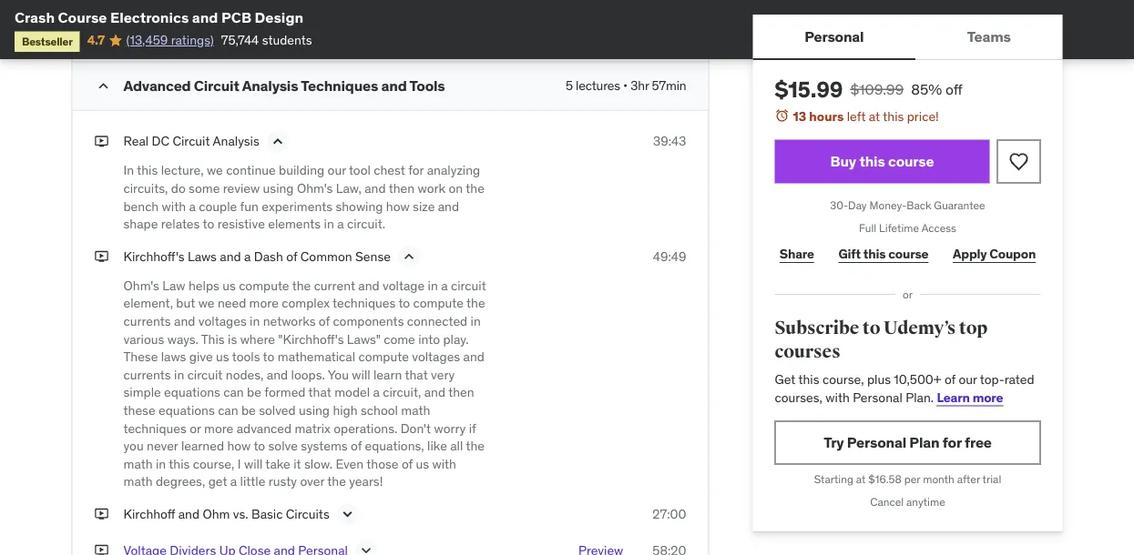 Task type: describe. For each thing, give the bounding box(es) containing it.
course
[[58, 8, 107, 26]]

2 vertical spatial math
[[123, 474, 153, 490]]

share
[[780, 246, 814, 262]]

money-
[[870, 199, 907, 213]]

"kirchhoff's
[[278, 331, 344, 347]]

rated
[[1005, 372, 1035, 388]]

share button
[[775, 236, 819, 273]]

this for buy this course
[[860, 152, 885, 171]]

1 vertical spatial math
[[123, 456, 153, 472]]

helps
[[189, 277, 219, 294]]

1 horizontal spatial voltages
[[412, 349, 460, 365]]

common
[[300, 248, 352, 265]]

75,744 students
[[221, 32, 312, 48]]

it
[[294, 456, 301, 472]]

2 vertical spatial more
[[204, 420, 234, 437]]

tools
[[232, 349, 260, 365]]

4.7
[[87, 32, 105, 48]]

0 horizontal spatial techniques
[[123, 420, 187, 437]]

a left dash
[[244, 248, 251, 265]]

nodes,
[[226, 367, 264, 383]]

these
[[123, 349, 158, 365]]

apply
[[953, 246, 987, 262]]

hide lecture description image
[[269, 133, 287, 151]]

circuits,
[[123, 180, 168, 197]]

xsmall image for show lecture description icon in the bottom left of the page
[[94, 506, 109, 524]]

how inside in this lecture, we continue building our tool chest for analyzing circuits, do some review using ohm's law, and then work on the bench with a couple fun experiments showing how size and shape relates to resistive elements in a circuit.
[[386, 198, 410, 214]]

come
[[384, 331, 415, 347]]

current
[[314, 277, 355, 294]]

lectures
[[576, 78, 620, 94]]

then inside ohm's law helps us compute the current and voltage in a circuit element, but we need more complex techniques to compute the currents and voltages in networks of components connected in various ways. this is where "kirchhoff's laws" come into play. these laws give us tools to mathematical compute voltages and currents in circuit nodes, and loops. you will learn that very simple equations can be formed that model a circuit, and then these equations can be solved using high school math techniques or more advanced matrix operations. don't worry if you never learned how to solve systems of equations, like all the math in this course, i will take it slow. even those of us with math degrees, get a little rusty over the years!
[[448, 385, 474, 401]]

laws
[[161, 349, 186, 365]]

price!
[[907, 108, 939, 124]]

$109.99
[[851, 80, 904, 98]]

review
[[223, 180, 260, 197]]

some
[[189, 180, 220, 197]]

back
[[907, 199, 932, 213]]

law,
[[336, 180, 362, 197]]

play.
[[443, 331, 469, 347]]

kirchhoff's laws and a dash of common sense
[[123, 248, 391, 265]]

trial
[[983, 473, 1002, 487]]

1 xsmall image from the top
[[94, 248, 109, 266]]

$15.99
[[775, 76, 843, 103]]

0 horizontal spatial will
[[244, 456, 263, 472]]

vs.
[[233, 506, 248, 523]]

ways.
[[167, 331, 199, 347]]

in down the laws
[[174, 367, 184, 383]]

1 xsmall image from the top
[[94, 18, 109, 36]]

this left price!
[[883, 108, 904, 124]]

and down 'chest'
[[365, 180, 386, 197]]

access
[[922, 221, 957, 235]]

starting at $16.58 per month after trial cancel anytime
[[814, 473, 1002, 510]]

kirchhoff's
[[123, 248, 185, 265]]

shape
[[123, 216, 158, 232]]

coupon
[[990, 246, 1036, 262]]

building
[[279, 162, 325, 179]]

do
[[171, 180, 186, 197]]

learn
[[937, 389, 970, 406]]

in inside in this lecture, we continue building our tool chest for analyzing circuits, do some review using ohm's law, and then work on the bench with a couple fun experiments showing how size and shape relates to resistive elements in a circuit.
[[324, 216, 334, 232]]

with inside ohm's law helps us compute the current and voltage in a circuit element, but we need more complex techniques to compute the currents and voltages in networks of components connected in various ways. this is where "kirchhoff's laws" come into play. these laws give us tools to mathematical compute voltages and currents in circuit nodes, and loops. you will learn that very simple equations can be formed that model a circuit, and then these equations can be solved using high school math techniques or more advanced matrix operations. don't worry if you never learned how to solve systems of equations, like all the math in this course, i will take it slow. even those of us with math degrees, get a little rusty over the years!
[[432, 456, 456, 472]]

into
[[418, 331, 440, 347]]

small image
[[94, 77, 113, 95]]

0 vertical spatial math
[[401, 402, 430, 419]]

0 vertical spatial be
[[247, 385, 261, 401]]

you
[[123, 438, 144, 455]]

work
[[418, 180, 446, 197]]

this for get this course, plus 10,500+ of our top-rated courses, with personal plan.
[[799, 372, 820, 388]]

plan
[[910, 434, 940, 452]]

components
[[333, 313, 404, 330]]

0 vertical spatial us
[[223, 277, 236, 294]]

off
[[946, 80, 963, 98]]

course, inside the get this course, plus 10,500+ of our top-rated courses, with personal plan.
[[823, 372, 864, 388]]

of left ratings)
[[156, 18, 167, 35]]

model
[[335, 385, 370, 401]]

1 currents from the top
[[123, 313, 171, 330]]

a up school
[[373, 385, 380, 401]]

0 vertical spatial or
[[903, 288, 913, 302]]

1 vertical spatial us
[[216, 349, 229, 365]]

a up connected
[[441, 277, 448, 294]]

hours
[[810, 108, 844, 124]]

mathematical
[[278, 349, 355, 365]]

for inside in this lecture, we continue building our tool chest for analyzing circuits, do some review using ohm's law, and then work on the bench with a couple fun experiments showing how size and shape relates to resistive elements in a circuit.
[[408, 162, 424, 179]]

of up "kirchhoff's on the left of the page
[[319, 313, 330, 330]]

part
[[235, 18, 259, 35]]

those
[[367, 456, 399, 472]]

add to wishlist image
[[1008, 151, 1030, 173]]

complex
[[282, 295, 330, 312]]

to down where
[[263, 349, 275, 365]]

lecture,
[[161, 162, 204, 179]]

of down equations,
[[402, 456, 413, 472]]

0 vertical spatial equations
[[164, 385, 220, 401]]

day
[[848, 199, 867, 213]]

slow.
[[304, 456, 333, 472]]

experiments
[[262, 198, 333, 214]]

design
[[255, 8, 304, 26]]

need
[[218, 295, 246, 312]]

the down if
[[466, 438, 485, 455]]

to inside subscribe to udemy's top courses
[[863, 318, 881, 340]]

worry
[[434, 420, 466, 437]]

a left circuit.
[[337, 216, 344, 232]]

advanced circuit analysis techniques and tools
[[123, 76, 445, 95]]

using inside ohm's law helps us compute the current and voltage in a circuit element, but we need more complex techniques to compute the currents and voltages in networks of components connected in various ways. this is where "kirchhoff's laws" come into play. these laws give us tools to mathematical compute voltages and currents in circuit nodes, and loops. you will learn that very simple equations can be formed that model a circuit, and then these equations can be solved using high school math techniques or more advanced matrix operations. don't worry if you never learned how to solve systems of equations, like all the math in this course, i will take it slow. even those of us with math degrees, get a little rusty over the years!
[[299, 402, 330, 419]]

basic
[[252, 506, 283, 523]]

2 currents from the top
[[123, 367, 171, 383]]

advanced
[[123, 76, 191, 95]]

in up where
[[250, 313, 260, 330]]

personal inside the get this course, plus 10,500+ of our top-rated courses, with personal plan.
[[853, 389, 903, 406]]

this inside ohm's law helps us compute the current and voltage in a circuit element, but we need more complex techniques to compute the currents and voltages in networks of components connected in various ways. this is where "kirchhoff's laws" come into play. these laws give us tools to mathematical compute voltages and currents in circuit nodes, and loops. you will learn that very simple equations can be formed that model a circuit, and then these equations can be solved using high school math techniques or more advanced matrix operations. don't worry if you never learned how to solve systems of equations, like all the math in this course, i will take it slow. even those of us with math degrees, get a little rusty over the years!
[[169, 456, 190, 472]]

1 vertical spatial analysis
[[213, 133, 259, 150]]

i
[[238, 456, 241, 472]]

on
[[449, 180, 463, 197]]

bench
[[123, 198, 159, 214]]

tab list containing personal
[[753, 15, 1063, 60]]

and right laws in the left top of the page
[[220, 248, 241, 265]]

udemy's
[[884, 318, 956, 340]]

39:43
[[653, 133, 687, 150]]

of inside the get this course, plus 10,500+ of our top-rated courses, with personal plan.
[[945, 372, 956, 388]]

anytime
[[907, 496, 946, 510]]

trade
[[192, 18, 223, 35]]

xsmall image for show lecture description image
[[94, 542, 109, 556]]

and left -
[[192, 8, 218, 26]]

courses,
[[775, 389, 823, 406]]

give
[[189, 349, 213, 365]]

and down play.
[[463, 349, 485, 365]]

where
[[240, 331, 275, 347]]

for inside the try personal plan for free "link"
[[943, 434, 962, 452]]

sense
[[355, 248, 391, 265]]

using inside in this lecture, we continue building our tool chest for analyzing circuits, do some review using ohm's law, and then work on the bench with a couple fun experiments showing how size and shape relates to resistive elements in a circuit.
[[263, 180, 294, 197]]

the up "complex"
[[292, 277, 311, 294]]

5
[[566, 78, 573, 94]]

try personal plan for free link
[[775, 421, 1041, 465]]

and down sense
[[358, 277, 380, 294]]

1 horizontal spatial more
[[249, 295, 279, 312]]

then inside in this lecture, we continue building our tool chest for analyzing circuits, do some review using ohm's law, and then work on the bench with a couple fun experiments showing how size and shape relates to resistive elements in a circuit.
[[389, 180, 415, 197]]

hide lecture description image
[[400, 248, 418, 266]]

size
[[413, 198, 435, 214]]

0 vertical spatial circuit
[[194, 76, 239, 95]]

show lecture description image
[[357, 542, 375, 556]]

try
[[824, 434, 844, 452]]

or inside ohm's law helps us compute the current and voltage in a circuit element, but we need more complex techniques to compute the currents and voltages in networks of components connected in various ways. this is where "kirchhoff's laws" come into play. these laws give us tools to mathematical compute voltages and currents in circuit nodes, and loops. you will learn that very simple equations can be formed that model a circuit, and then these equations can be solved using high school math techniques or more advanced matrix operations. don't worry if you never learned how to solve systems of equations, like all the math in this course, i will take it slow. even those of us with math degrees, get a little rusty over the years!
[[190, 420, 201, 437]]

personal inside the try personal plan for free "link"
[[847, 434, 907, 452]]

our for top-
[[959, 372, 978, 388]]

gift this course link
[[834, 236, 934, 273]]

the inside in this lecture, we continue building our tool chest for analyzing circuits, do some review using ohm's law, and then work on the bench with a couple fun experiments showing how size and shape relates to resistive elements in a circuit.
[[466, 180, 485, 197]]

1 horizontal spatial at
[[869, 108, 880, 124]]



Task type: vqa. For each thing, say whether or not it's contained in the screenshot.
seventh What from the bottom of the page
no



Task type: locate. For each thing, give the bounding box(es) containing it.
0 horizontal spatial ohm's
[[123, 277, 159, 294]]

0 horizontal spatial circuit
[[187, 367, 223, 383]]

compute down dash
[[239, 277, 289, 294]]

$16.58
[[869, 473, 902, 487]]

be up "advanced"
[[241, 402, 256, 419]]

this right gift on the top right of page
[[864, 246, 886, 262]]

2 vertical spatial personal
[[847, 434, 907, 452]]

1 vertical spatial ohm's
[[123, 277, 159, 294]]

will right 'i'
[[244, 456, 263, 472]]

this inside in this lecture, we continue building our tool chest for analyzing circuits, do some review using ohm's law, and then work on the bench with a couple fun experiments showing how size and shape relates to resistive elements in a circuit.
[[137, 162, 158, 179]]

this up courses,
[[799, 372, 820, 388]]

0 vertical spatial ohm's
[[297, 180, 333, 197]]

1 horizontal spatial that
[[405, 367, 428, 383]]

-
[[226, 18, 232, 35]]

us down this
[[216, 349, 229, 365]]

0 horizontal spatial or
[[190, 420, 201, 437]]

and left ohm
[[178, 506, 200, 523]]

operations.
[[334, 420, 398, 437]]

0 horizontal spatial voltages
[[198, 313, 247, 330]]

this inside gift this course link
[[864, 246, 886, 262]]

left
[[847, 108, 866, 124]]

high
[[333, 402, 358, 419]]

never
[[147, 438, 178, 455]]

personal up $15.99
[[805, 27, 864, 45]]

course, up get
[[193, 456, 235, 472]]

law
[[162, 277, 186, 294]]

1 vertical spatial personal
[[853, 389, 903, 406]]

0 vertical spatial tools
[[123, 18, 153, 35]]

1 vertical spatial with
[[826, 389, 850, 406]]

2 xsmall image from the top
[[94, 506, 109, 524]]

0 horizontal spatial how
[[227, 438, 251, 455]]

with inside the get this course, plus 10,500+ of our top-rated courses, with personal plan.
[[826, 389, 850, 406]]

resistive
[[217, 216, 265, 232]]

ohm's inside in this lecture, we continue building our tool chest for analyzing circuits, do some review using ohm's law, and then work on the bench with a couple fun experiments showing how size and shape relates to resistive elements in a circuit.
[[297, 180, 333, 197]]

equations down give
[[164, 385, 220, 401]]

0 vertical spatial course
[[888, 152, 934, 171]]

the right "on"
[[466, 180, 485, 197]]

degrees,
[[156, 474, 205, 490]]

the
[[170, 18, 189, 35], [466, 180, 485, 197], [292, 277, 311, 294], [467, 295, 485, 312], [466, 438, 485, 455], [327, 474, 346, 490]]

course for gift this course
[[889, 246, 929, 262]]

our for tool
[[328, 162, 346, 179]]

how inside ohm's law helps us compute the current and voltage in a circuit element, but we need more complex techniques to compute the currents and voltages in networks of components connected in various ways. this is where "kirchhoff's laws" come into play. these laws give us tools to mathematical compute voltages and currents in circuit nodes, and loops. you will learn that very simple equations can be formed that model a circuit, and then these equations can be solved using high school math techniques or more advanced matrix operations. don't worry if you never learned how to solve systems of equations, like all the math in this course, i will take it slow. even those of us with math degrees, get a little rusty over the years!
[[227, 438, 251, 455]]

and up formed
[[267, 367, 288, 383]]

0 horizontal spatial compute
[[239, 277, 289, 294]]

0 vertical spatial can
[[224, 385, 244, 401]]

take
[[266, 456, 291, 472]]

circuit down give
[[187, 367, 223, 383]]

the up play.
[[467, 295, 485, 312]]

1 vertical spatial tools
[[410, 76, 445, 95]]

2 horizontal spatial compute
[[413, 295, 464, 312]]

tab list
[[753, 15, 1063, 60]]

can
[[224, 385, 244, 401], [218, 402, 238, 419]]

0 vertical spatial currents
[[123, 313, 171, 330]]

of up learn
[[945, 372, 956, 388]]

a right get
[[230, 474, 237, 490]]

1 vertical spatial our
[[959, 372, 978, 388]]

in up common
[[324, 216, 334, 232]]

personal
[[805, 27, 864, 45], [853, 389, 903, 406], [847, 434, 907, 452]]

techniques up components
[[333, 295, 396, 312]]

analyzing
[[427, 162, 480, 179]]

course inside button
[[888, 152, 934, 171]]

in down never
[[156, 456, 166, 472]]

1 vertical spatial or
[[190, 420, 201, 437]]

at right left at top
[[869, 108, 880, 124]]

1 horizontal spatial then
[[448, 385, 474, 401]]

course
[[888, 152, 934, 171], [889, 246, 929, 262]]

relates
[[161, 216, 200, 232]]

5 lectures • 3hr 57min
[[566, 78, 687, 94]]

30-day money-back guarantee full lifetime access
[[830, 199, 986, 235]]

connected
[[407, 313, 468, 330]]

1 horizontal spatial using
[[299, 402, 330, 419]]

these
[[123, 402, 155, 419]]

learn more
[[937, 389, 1004, 406]]

at left $16.58
[[856, 473, 866, 487]]

1 horizontal spatial techniques
[[333, 295, 396, 312]]

0 horizontal spatial then
[[389, 180, 415, 197]]

get
[[775, 372, 796, 388]]

this
[[883, 108, 904, 124], [860, 152, 885, 171], [137, 162, 158, 179], [864, 246, 886, 262], [799, 372, 820, 388], [169, 456, 190, 472]]

laws"
[[347, 331, 381, 347]]

plus
[[867, 372, 891, 388]]

1 vertical spatial compute
[[413, 295, 464, 312]]

85%
[[911, 80, 942, 98]]

0 horizontal spatial our
[[328, 162, 346, 179]]

0 vertical spatial voltages
[[198, 313, 247, 330]]

voltages up very
[[412, 349, 460, 365]]

cancel
[[870, 496, 904, 510]]

2 horizontal spatial with
[[826, 389, 850, 406]]

course down lifetime
[[889, 246, 929, 262]]

personal inside personal button
[[805, 27, 864, 45]]

0 horizontal spatial that
[[309, 385, 332, 401]]

that down the loops.
[[309, 385, 332, 401]]

this up degrees,
[[169, 456, 190, 472]]

our up law,
[[328, 162, 346, 179]]

a down the some
[[189, 198, 196, 214]]

course up back
[[888, 152, 934, 171]]

for left the free
[[943, 434, 962, 452]]

real dc circuit analysis
[[123, 133, 259, 150]]

1 vertical spatial that
[[309, 385, 332, 401]]

1 horizontal spatial compute
[[359, 349, 409, 365]]

and right the techniques
[[381, 76, 407, 95]]

1 horizontal spatial how
[[386, 198, 410, 214]]

1 vertical spatial course
[[889, 246, 929, 262]]

with down like
[[432, 456, 456, 472]]

this for in this lecture, we continue building our tool chest for analyzing circuits, do some review using ohm's law, and then work on the bench with a couple fun experiments showing how size and shape relates to resistive elements in a circuit.
[[137, 162, 158, 179]]

1 vertical spatial for
[[943, 434, 962, 452]]

equations
[[164, 385, 220, 401], [159, 402, 215, 419]]

matrix
[[295, 420, 331, 437]]

at
[[869, 108, 880, 124], [856, 473, 866, 487]]

or up learned
[[190, 420, 201, 437]]

tools
[[123, 18, 153, 35], [410, 76, 445, 95]]

49:49
[[653, 248, 687, 265]]

then down 'chest'
[[389, 180, 415, 197]]

0 vertical spatial xsmall image
[[94, 248, 109, 266]]

1 horizontal spatial with
[[432, 456, 456, 472]]

10,500+
[[894, 372, 942, 388]]

1 vertical spatial using
[[299, 402, 330, 419]]

0 vertical spatial more
[[249, 295, 279, 312]]

0 vertical spatial compute
[[239, 277, 289, 294]]

very
[[431, 367, 455, 383]]

1 horizontal spatial for
[[943, 434, 962, 452]]

2 vertical spatial compute
[[359, 349, 409, 365]]

be
[[247, 385, 261, 401], [241, 402, 256, 419]]

we inside in this lecture, we continue building our tool chest for analyzing circuits, do some review using ohm's law, and then work on the bench with a couple fun experiments showing how size and shape relates to resistive elements in a circuit.
[[207, 162, 223, 179]]

xsmall image
[[94, 18, 109, 36], [94, 133, 109, 151]]

math up don't
[[401, 402, 430, 419]]

to
[[203, 216, 214, 232], [399, 295, 410, 312], [863, 318, 881, 340], [263, 349, 275, 365], [254, 438, 265, 455]]

networks
[[263, 313, 316, 330]]

0 vertical spatial for
[[408, 162, 424, 179]]

with right courses,
[[826, 389, 850, 406]]

we up the some
[[207, 162, 223, 179]]

that up circuit,
[[405, 367, 428, 383]]

math down you
[[123, 456, 153, 472]]

this inside the 'buy this course' button
[[860, 152, 885, 171]]

1 vertical spatial voltages
[[412, 349, 460, 365]]

ohm's law helps us compute the current and voltage in a circuit element, but we need more complex techniques to compute the currents and voltages in networks of components connected in various ways. this is where "kirchhoff's laws" come into play. these laws give us tools to mathematical compute voltages and currents in circuit nodes, and loops. you will learn that very simple equations can be formed that model a circuit, and then these equations can be solved using high school math techniques or more advanced matrix operations. don't worry if you never learned how to solve systems of equations, like all the math in this course, i will take it slow. even those of us with math degrees, get a little rusty over the years!
[[123, 277, 486, 490]]

1 vertical spatial xsmall image
[[94, 133, 109, 151]]

0 vertical spatial using
[[263, 180, 294, 197]]

1 vertical spatial more
[[973, 389, 1004, 406]]

students
[[262, 32, 312, 48]]

laws
[[188, 248, 217, 265]]

and down "on"
[[438, 198, 459, 214]]

then down very
[[448, 385, 474, 401]]

ohm's down building
[[297, 180, 333, 197]]

1 vertical spatial currents
[[123, 367, 171, 383]]

advanced
[[237, 420, 292, 437]]

bestseller
[[22, 34, 73, 48]]

0 vertical spatial techniques
[[333, 295, 396, 312]]

3hr
[[631, 78, 649, 94]]

show lecture description image
[[339, 506, 357, 524]]

course, left plus
[[823, 372, 864, 388]]

0 horizontal spatial at
[[856, 473, 866, 487]]

xsmall image
[[94, 248, 109, 266], [94, 506, 109, 524], [94, 542, 109, 556]]

teams
[[968, 27, 1011, 45]]

our inside in this lecture, we continue building our tool chest for analyzing circuits, do some review using ohm's law, and then work on the bench with a couple fun experiments showing how size and shape relates to resistive elements in a circuit.
[[328, 162, 346, 179]]

1 vertical spatial equations
[[159, 402, 215, 419]]

currents
[[123, 313, 171, 330], [123, 367, 171, 383]]

xsmall image left real
[[94, 133, 109, 151]]

free
[[965, 434, 992, 452]]

0 vertical spatial xsmall image
[[94, 18, 109, 36]]

using up matrix
[[299, 402, 330, 419]]

techniques up never
[[123, 420, 187, 437]]

more up networks
[[249, 295, 279, 312]]

more down the top-
[[973, 389, 1004, 406]]

alarm image
[[775, 108, 790, 123]]

of
[[156, 18, 167, 35], [286, 248, 297, 265], [319, 313, 330, 330], [945, 372, 956, 388], [351, 438, 362, 455], [402, 456, 413, 472]]

the left trade
[[170, 18, 189, 35]]

0 vertical spatial with
[[162, 198, 186, 214]]

personal button
[[753, 15, 916, 58]]

of right dash
[[286, 248, 297, 265]]

0 vertical spatial analysis
[[242, 76, 298, 95]]

chest
[[374, 162, 405, 179]]

0 vertical spatial that
[[405, 367, 428, 383]]

1 horizontal spatial will
[[352, 367, 371, 383]]

in right connected
[[471, 313, 481, 330]]

but
[[176, 295, 195, 312]]

ohm's inside ohm's law helps us compute the current and voltage in a circuit element, but we need more complex techniques to compute the currents and voltages in networks of components connected in various ways. this is where "kirchhoff's laws" come into play. these laws give us tools to mathematical compute voltages and currents in circuit nodes, and loops. you will learn that very simple equations can be formed that model a circuit, and then these equations can be solved using high school math techniques or more advanced matrix operations. don't worry if you never learned how to solve systems of equations, like all the math in this course, i will take it slow. even those of us with math degrees, get a little rusty over the years!
[[123, 277, 159, 294]]

and down the but
[[174, 313, 195, 330]]

little
[[240, 474, 266, 490]]

circuit up connected
[[451, 277, 486, 294]]

gift
[[839, 246, 861, 262]]

0 horizontal spatial more
[[204, 420, 234, 437]]

2 horizontal spatial more
[[973, 389, 1004, 406]]

compute up learn
[[359, 349, 409, 365]]

our inside the get this course, plus 10,500+ of our top-rated courses, with personal plan.
[[959, 372, 978, 388]]

crash course electronics and pcb design
[[15, 8, 304, 26]]

to down "advanced"
[[254, 438, 265, 455]]

2 vertical spatial with
[[432, 456, 456, 472]]

equations,
[[365, 438, 424, 455]]

at inside starting at $16.58 per month after trial cancel anytime
[[856, 473, 866, 487]]

0 horizontal spatial with
[[162, 198, 186, 214]]

subscribe to udemy's top courses
[[775, 318, 988, 363]]

or up udemy's
[[903, 288, 913, 302]]

xsmall image left (13,459
[[94, 18, 109, 36]]

in right the voltage
[[428, 277, 438, 294]]

0 vertical spatial circuit
[[451, 277, 486, 294]]

circuits
[[286, 506, 330, 523]]

1 vertical spatial we
[[198, 295, 215, 312]]

full
[[859, 221, 877, 235]]

1 horizontal spatial ohm's
[[297, 180, 333, 197]]

75,744
[[221, 32, 259, 48]]

to down couple
[[203, 216, 214, 232]]

voltage
[[383, 277, 425, 294]]

this inside the get this course, plus 10,500+ of our top-rated courses, with personal plan.
[[799, 372, 820, 388]]

ohm's
[[297, 180, 333, 197], [123, 277, 159, 294]]

2 xsmall image from the top
[[94, 133, 109, 151]]

0 vertical spatial course,
[[823, 372, 864, 388]]

equations up learned
[[159, 402, 215, 419]]

2 vertical spatial us
[[416, 456, 429, 472]]

compute up connected
[[413, 295, 464, 312]]

iii
[[262, 18, 272, 35]]

the down the even
[[327, 474, 346, 490]]

with inside in this lecture, we continue building our tool chest for analyzing circuits, do some review using ohm's law, and then work on the bench with a couple fun experiments showing how size and shape relates to resistive elements in a circuit.
[[162, 198, 186, 214]]

1 vertical spatial xsmall image
[[94, 506, 109, 524]]

course,
[[823, 372, 864, 388], [193, 456, 235, 472]]

to inside in this lecture, we continue building our tool chest for analyzing circuits, do some review using ohm's law, and then work on the bench with a couple fun experiments showing how size and shape relates to resistive elements in a circuit.
[[203, 216, 214, 232]]

using up experiments
[[263, 180, 294, 197]]

buy
[[831, 152, 857, 171]]

this up the circuits,
[[137, 162, 158, 179]]

this
[[201, 331, 225, 347]]

get this course, plus 10,500+ of our top-rated courses, with personal plan.
[[775, 372, 1035, 406]]

we inside ohm's law helps us compute the current and voltage in a circuit element, but we need more complex techniques to compute the currents and voltages in networks of components connected in various ways. this is where "kirchhoff's laws" come into play. these laws give us tools to mathematical compute voltages and currents in circuit nodes, and loops. you will learn that very simple equations can be formed that model a circuit, and then these equations can be solved using high school math techniques or more advanced matrix operations. don't worry if you never learned how to solve systems of equations, like all the math in this course, i will take it slow. even those of us with math degrees, get a little rusty over the years!
[[198, 295, 215, 312]]

us down like
[[416, 456, 429, 472]]

2 vertical spatial xsmall image
[[94, 542, 109, 556]]

0 vertical spatial how
[[386, 198, 410, 214]]

1 vertical spatial will
[[244, 456, 263, 472]]

0 vertical spatial we
[[207, 162, 223, 179]]

0 vertical spatial personal
[[805, 27, 864, 45]]

to down the voltage
[[399, 295, 410, 312]]

and down very
[[424, 385, 446, 401]]

personal down plus
[[853, 389, 903, 406]]

13
[[793, 108, 807, 124]]

dc
[[152, 133, 170, 150]]

real
[[123, 133, 149, 150]]

1 horizontal spatial or
[[903, 288, 913, 302]]

ohm's up element,
[[123, 277, 159, 294]]

1 vertical spatial then
[[448, 385, 474, 401]]

0 horizontal spatial for
[[408, 162, 424, 179]]

0 horizontal spatial using
[[263, 180, 294, 197]]

currents down element,
[[123, 313, 171, 330]]

1 horizontal spatial tools
[[410, 76, 445, 95]]

personal up $16.58
[[847, 434, 907, 452]]

1 horizontal spatial circuit
[[451, 277, 486, 294]]

voltages down need
[[198, 313, 247, 330]]

57min
[[652, 78, 687, 94]]

circuit,
[[383, 385, 421, 401]]

circuit
[[451, 277, 486, 294], [187, 367, 223, 383]]

showing
[[336, 198, 383, 214]]

to left udemy's
[[863, 318, 881, 340]]

tools right the techniques
[[410, 76, 445, 95]]

circuit down 75,744
[[194, 76, 239, 95]]

$15.99 $109.99 85% off
[[775, 76, 963, 103]]

us up need
[[223, 277, 236, 294]]

be down nodes, on the bottom left
[[247, 385, 261, 401]]

0 vertical spatial our
[[328, 162, 346, 179]]

1 vertical spatial circuit
[[187, 367, 223, 383]]

for up the work
[[408, 162, 424, 179]]

this right buy
[[860, 152, 885, 171]]

this for gift this course
[[864, 246, 886, 262]]

analysis down 75,744 students on the top left of the page
[[242, 76, 298, 95]]

our up learn more 'link'
[[959, 372, 978, 388]]

how left 'size'
[[386, 198, 410, 214]]

1 vertical spatial can
[[218, 402, 238, 419]]

subscribe
[[775, 318, 860, 340]]

of up the even
[[351, 438, 362, 455]]

course for buy this course
[[888, 152, 934, 171]]

analysis up continue
[[213, 133, 259, 150]]

3 xsmall image from the top
[[94, 542, 109, 556]]

1 vertical spatial be
[[241, 402, 256, 419]]

systems
[[301, 438, 348, 455]]

tools right 4.7
[[123, 18, 153, 35]]

1 vertical spatial techniques
[[123, 420, 187, 437]]

0 vertical spatial will
[[352, 367, 371, 383]]

1 horizontal spatial our
[[959, 372, 978, 388]]

tool
[[349, 162, 371, 179]]

0 horizontal spatial tools
[[123, 18, 153, 35]]

course, inside ohm's law helps us compute the current and voltage in a circuit element, but we need more complex techniques to compute the currents and voltages in networks of components connected in various ways. this is where "kirchhoff's laws" come into play. these laws give us tools to mathematical compute voltages and currents in circuit nodes, and loops. you will learn that very simple equations can be formed that model a circuit, and then these equations can be solved using high school math techniques or more advanced matrix operations. don't worry if you never learned how to solve systems of equations, like all the math in this course, i will take it slow. even those of us with math degrees, get a little rusty over the years!
[[193, 456, 235, 472]]

(13,459 ratings)
[[126, 32, 214, 48]]

top-
[[980, 372, 1005, 388]]

1 vertical spatial circuit
[[173, 133, 210, 150]]

how up 'i'
[[227, 438, 251, 455]]

solve
[[268, 438, 298, 455]]

us
[[223, 277, 236, 294], [216, 349, 229, 365], [416, 456, 429, 472]]



